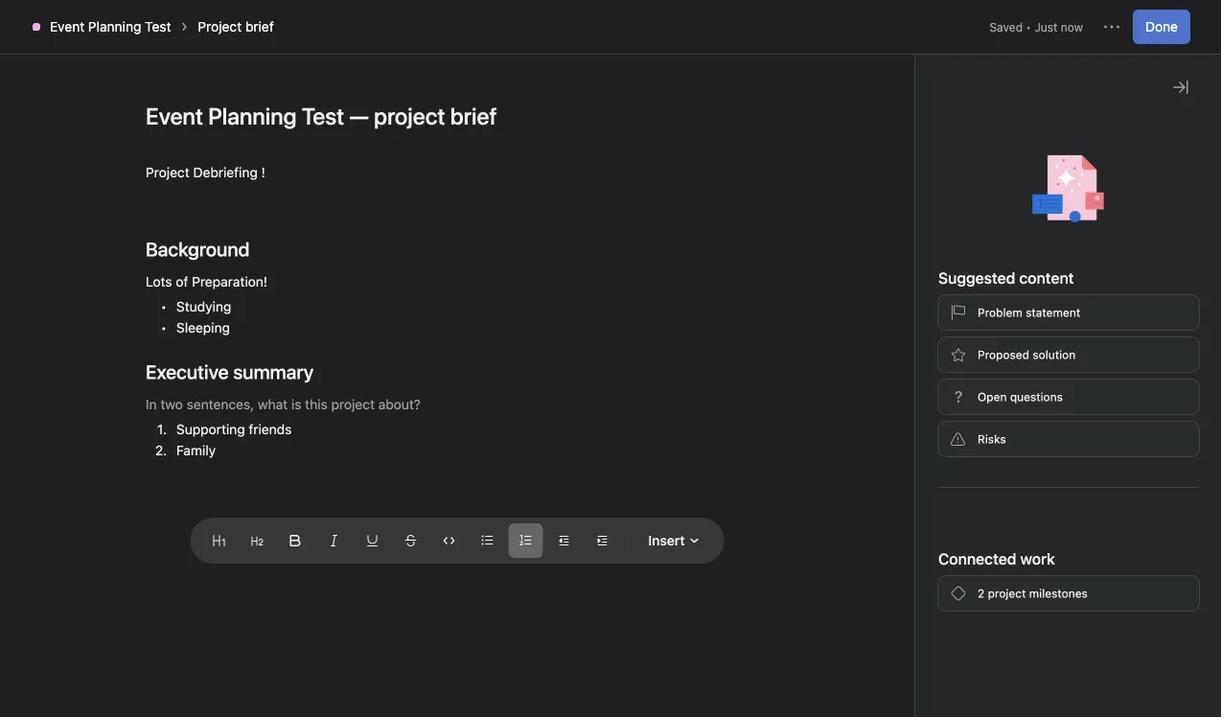 Task type: vqa. For each thing, say whether or not it's contained in the screenshot.
bottom The Dh IMAGE
no



Task type: describe. For each thing, give the bounding box(es) containing it.
summary inside 'document'
[[233, 361, 314, 383]]

update button
[[887, 474, 996, 493]]

project brief
[[125, 326, 230, 349]]

list
[[163, 120, 186, 136]]

2 for update
[[920, 500, 927, 514]]

last
[[121, 353, 144, 366]]

0 vertical spatial executive summary
[[146, 361, 314, 383]]

0 vertical spatial now
[[1061, 20, 1084, 34]]

update 2 minutes ago
[[887, 474, 996, 514]]

joined
[[917, 547, 961, 565]]

1 horizontal spatial executive
[[308, 398, 376, 416]]

code image
[[443, 535, 455, 547]]

ago for update
[[976, 500, 996, 514]]

project for project debriefing !
[[146, 164, 190, 180]]

proposed solution
[[978, 348, 1076, 362]]

add
[[1070, 16, 1092, 30]]

project
[[988, 587, 1027, 600]]

info
[[1131, 16, 1151, 30]]

event for event planning test
[[50, 19, 85, 35]]

test for event planning test — project brief last edited just now
[[215, 299, 251, 322]]

add billing info button
[[1062, 10, 1158, 36]]

minutes for update
[[930, 500, 973, 514]]

ago for bob
[[975, 346, 995, 360]]

project brief
[[198, 19, 274, 35]]

[example]
[[88, 566, 154, 582]]

add billing info
[[1070, 16, 1151, 30]]

timeline link
[[285, 118, 354, 139]]

bob
[[919, 327, 944, 342]]

registration
[[247, 566, 322, 582]]

bob link
[[919, 327, 944, 342]]

decrease list indent image
[[558, 535, 570, 547]]

minutes for bob
[[929, 346, 972, 360]]

ago for project created
[[982, 675, 1002, 688]]

more actions for project brief image
[[1105, 19, 1120, 35]]

insert
[[649, 533, 685, 549]]

document containing background
[[100, 162, 815, 487]]

open questions
[[978, 390, 1063, 404]]

open
[[978, 390, 1007, 404]]

1 vertical spatial summary
[[380, 398, 447, 416]]

trial?
[[1017, 16, 1043, 30]]

event planning test — project brief last edited just now
[[83, 299, 272, 366]]

family
[[176, 443, 216, 458]]

project created 19 minutes ago
[[887, 649, 1002, 688]]

ago inside you joined 19 minutes ago
[[949, 572, 969, 585]]

lots of preparation! studying sleeping
[[146, 274, 268, 336]]

done
[[1146, 19, 1179, 35]]

you joined 19 minutes ago
[[887, 547, 969, 585]]

board link
[[209, 118, 262, 139]]

problem
[[978, 306, 1023, 319]]

questions
[[1011, 390, 1063, 404]]

new message
[[938, 686, 1025, 702]]

of
[[176, 274, 188, 290]]

strikethrough image
[[405, 535, 417, 547]]

bo button
[[940, 83, 964, 106]]

event for event planning test — project brief last edited just now
[[83, 299, 131, 322]]

minutes inside you joined 19 minutes ago
[[903, 572, 946, 585]]

0 horizontal spatial executive
[[146, 361, 229, 383]]

perfect
[[880, 291, 926, 307]]

friends
[[249, 421, 292, 437]]

risks
[[978, 433, 1007, 446]]

!
[[261, 164, 265, 180]]

debriefing
[[193, 164, 258, 180]]

suggested content
[[939, 269, 1075, 287]]

[example] launch event registration page
[[88, 566, 357, 582]]

19 inside project created 19 minutes ago
[[920, 675, 932, 688]]



Task type: locate. For each thing, give the bounding box(es) containing it.
just inside event planning test — project brief last edited just now
[[185, 353, 208, 366]]

numbered list image
[[520, 535, 532, 547]]

1 horizontal spatial now
[[1061, 20, 1084, 34]]

calendar
[[392, 120, 449, 136]]

bob 2 minutes ago
[[919, 327, 995, 360]]

ago inside project created 19 minutes ago
[[982, 675, 1002, 688]]

0 horizontal spatial 19
[[887, 572, 900, 585]]

2 inside "bob 2 minutes ago"
[[919, 346, 926, 360]]

1 vertical spatial 2
[[920, 500, 927, 514]]

minutes down you joined button
[[903, 572, 946, 585]]

heading 2 image
[[252, 535, 263, 547]]

billing
[[1095, 16, 1128, 30]]

Edit title for Event Planning Test project brief text field
[[146, 101, 769, 131]]

test for event planning test
[[145, 19, 171, 35]]

ago
[[975, 346, 995, 360], [976, 500, 996, 514], [949, 572, 969, 585], [982, 675, 1002, 688]]

what's in my trial? button
[[935, 10, 1050, 36]]

event inside event planning test — project brief last edited just now
[[83, 299, 131, 322]]

minutes for project created
[[936, 675, 979, 688]]

0 vertical spatial project
[[198, 19, 242, 35]]

update for update 2 minutes ago
[[887, 474, 939, 492]]

0 vertical spatial update
[[880, 237, 933, 256]]

timeline
[[300, 120, 354, 136]]

board
[[224, 120, 262, 136]]

calendar link
[[377, 118, 449, 139]]

statement
[[1026, 306, 1081, 319]]

list box
[[385, 8, 845, 38]]

1 vertical spatial just
[[185, 353, 208, 366]]

1 vertical spatial project
[[146, 164, 190, 180]]

1 vertical spatial planning
[[136, 299, 210, 322]]

•
[[1026, 20, 1032, 34]]

1 horizontal spatial just
[[1035, 20, 1058, 34]]

workflow
[[488, 120, 547, 136]]

ago inside "bob 2 minutes ago"
[[975, 346, 995, 360]]

planning inside event planning test — project brief last edited just now
[[136, 299, 210, 322]]

2 down the update button
[[920, 500, 927, 514]]

ago down the update button
[[976, 500, 996, 514]]

just
[[1035, 20, 1058, 34], [185, 353, 208, 366]]

planning for event planning test
[[88, 19, 141, 35]]

event planning test
[[50, 19, 171, 35]]

1 vertical spatial executive summary
[[308, 398, 447, 416]]

problem statement
[[978, 306, 1081, 319]]

test down preparation!
[[215, 299, 251, 322]]

0 horizontal spatial summary
[[233, 361, 314, 383]]

bold image
[[290, 535, 301, 547]]

launch
[[157, 566, 204, 582]]

increase list indent image
[[597, 535, 608, 547]]

list link
[[148, 118, 186, 139]]

minutes inside project created 19 minutes ago
[[936, 675, 979, 688]]

0 horizontal spatial now
[[211, 353, 234, 366]]

ago down problem
[[975, 346, 995, 360]]

supporting
[[176, 421, 245, 437]]

in
[[985, 16, 994, 30]]

on track
[[864, 173, 938, 195]]

1 horizontal spatial project
[[198, 19, 242, 35]]

update
[[880, 237, 933, 256], [887, 474, 939, 492]]

project for project brief
[[198, 19, 242, 35]]

now inside event planning test — project brief last edited just now
[[211, 353, 234, 366]]

0 horizontal spatial just
[[185, 353, 208, 366]]

ago inside update 2 minutes ago
[[976, 500, 996, 514]]

close image
[[1174, 80, 1189, 95]]

0 horizontal spatial project
[[146, 164, 190, 180]]

just right •
[[1035, 20, 1058, 34]]

document
[[100, 162, 815, 487]]

19
[[887, 572, 900, 585], [920, 675, 932, 688]]

bulleted list image
[[482, 535, 493, 547]]

1 vertical spatial 19
[[920, 675, 932, 688]]

project down list link
[[146, 164, 190, 180]]

2 for bob
[[919, 346, 926, 360]]

what's in my trial?
[[943, 16, 1043, 30]]

brief
[[245, 19, 274, 35]]

done button
[[1134, 10, 1191, 44]]

1 vertical spatial event
[[83, 299, 131, 322]]

ago down project created
[[982, 675, 1002, 688]]

supporting friends family
[[176, 421, 292, 458]]

project inside 'document'
[[146, 164, 190, 180]]

0 vertical spatial just
[[1035, 20, 1058, 34]]

minutes down bob
[[929, 346, 972, 360]]

1 horizontal spatial 19
[[920, 675, 932, 688]]

2
[[919, 346, 926, 360], [920, 500, 927, 514], [978, 587, 985, 600]]

2 left project
[[978, 587, 985, 600]]

0 vertical spatial planning
[[88, 19, 141, 35]]

2 vertical spatial 2
[[978, 587, 985, 600]]

event planning test link
[[50, 19, 171, 35]]

0 vertical spatial event
[[50, 19, 85, 35]]

lots
[[146, 274, 172, 290]]

minutes down the update button
[[930, 500, 973, 514]]

just down 'project brief'
[[185, 353, 208, 366]]

minutes down project created
[[936, 675, 979, 688]]

1 vertical spatial now
[[211, 353, 234, 366]]

milestones
[[1030, 587, 1088, 600]]

19 inside you joined 19 minutes ago
[[887, 572, 900, 585]]

1 vertical spatial test
[[215, 299, 251, 322]]

planning
[[88, 19, 141, 35], [136, 299, 210, 322]]

test left project brief
[[145, 19, 171, 35]]

edited
[[148, 353, 182, 366]]

update up summary
[[880, 237, 933, 256]]

heading 1 image
[[213, 535, 225, 547]]

now down sleeping
[[211, 353, 234, 366]]

page
[[325, 566, 357, 582]]

0 likes. click to like this task image
[[1160, 336, 1176, 351]]

project
[[198, 19, 242, 35], [146, 164, 190, 180]]

sleeping
[[176, 320, 230, 336]]

summary
[[880, 270, 944, 286]]

bo
[[945, 88, 959, 102]]

update for update
[[880, 237, 933, 256]]

studying
[[176, 299, 231, 315]]

1 vertical spatial update
[[887, 474, 939, 492]]

executive summary
[[146, 361, 314, 383], [308, 398, 447, 416]]

1 horizontal spatial summary
[[380, 398, 447, 416]]

0 vertical spatial test
[[145, 19, 171, 35]]

event
[[208, 566, 244, 582]]

what's
[[943, 16, 981, 30]]

my
[[997, 16, 1013, 30]]

project created
[[887, 649, 996, 667]]

you
[[887, 547, 914, 565]]

2 project milestones
[[978, 587, 1088, 600]]

saved • just now
[[990, 20, 1084, 34]]

minutes inside update 2 minutes ago
[[930, 500, 973, 514]]

0 vertical spatial summary
[[233, 361, 314, 383]]

latest status update element
[[864, 213, 1198, 378]]

executive
[[146, 361, 229, 383], [308, 398, 376, 416]]

2 down bob
[[919, 346, 926, 360]]

insert button
[[636, 524, 713, 558]]

update inside update 2 minutes ago
[[887, 474, 939, 492]]

0 vertical spatial executive
[[146, 361, 229, 383]]

19 down the you
[[887, 572, 900, 585]]

proposed
[[978, 348, 1030, 362]]

underline image
[[367, 535, 378, 547]]

planning for event planning test — project brief last edited just now
[[136, 299, 210, 322]]

test inside event planning test — project brief last edited just now
[[215, 299, 251, 322]]

—
[[256, 299, 272, 322]]

0 horizontal spatial test
[[145, 19, 171, 35]]

solution
[[1033, 348, 1076, 362]]

summary perfect
[[880, 270, 944, 307]]

saved
[[990, 20, 1023, 34]]

minutes
[[929, 346, 972, 360], [930, 500, 973, 514], [903, 572, 946, 585], [936, 675, 979, 688]]

project left brief
[[198, 19, 242, 35]]

preparation!
[[192, 274, 268, 290]]

now
[[1061, 20, 1084, 34], [211, 353, 234, 366]]

now left 'billing'
[[1061, 20, 1084, 34]]

2 inside update 2 minutes ago
[[920, 500, 927, 514]]

0 vertical spatial 19
[[887, 572, 900, 585]]

1 vertical spatial executive
[[308, 398, 376, 416]]

italics image
[[328, 535, 340, 547]]

background
[[146, 238, 250, 260]]

summary
[[233, 361, 314, 383], [380, 398, 447, 416]]

project debriefing !
[[146, 164, 265, 180]]

connected work
[[939, 550, 1056, 568]]

0 vertical spatial 2
[[919, 346, 926, 360]]

minutes inside "bob 2 minutes ago"
[[929, 346, 972, 360]]

workflow link
[[472, 118, 547, 139]]

1 horizontal spatial test
[[215, 299, 251, 322]]

update up the you
[[887, 474, 939, 492]]

you joined button
[[887, 547, 969, 566]]

event
[[50, 19, 85, 35], [83, 299, 131, 322]]

ago down joined
[[949, 572, 969, 585]]

19 down project created
[[920, 675, 932, 688]]

key resources
[[61, 233, 183, 256]]



